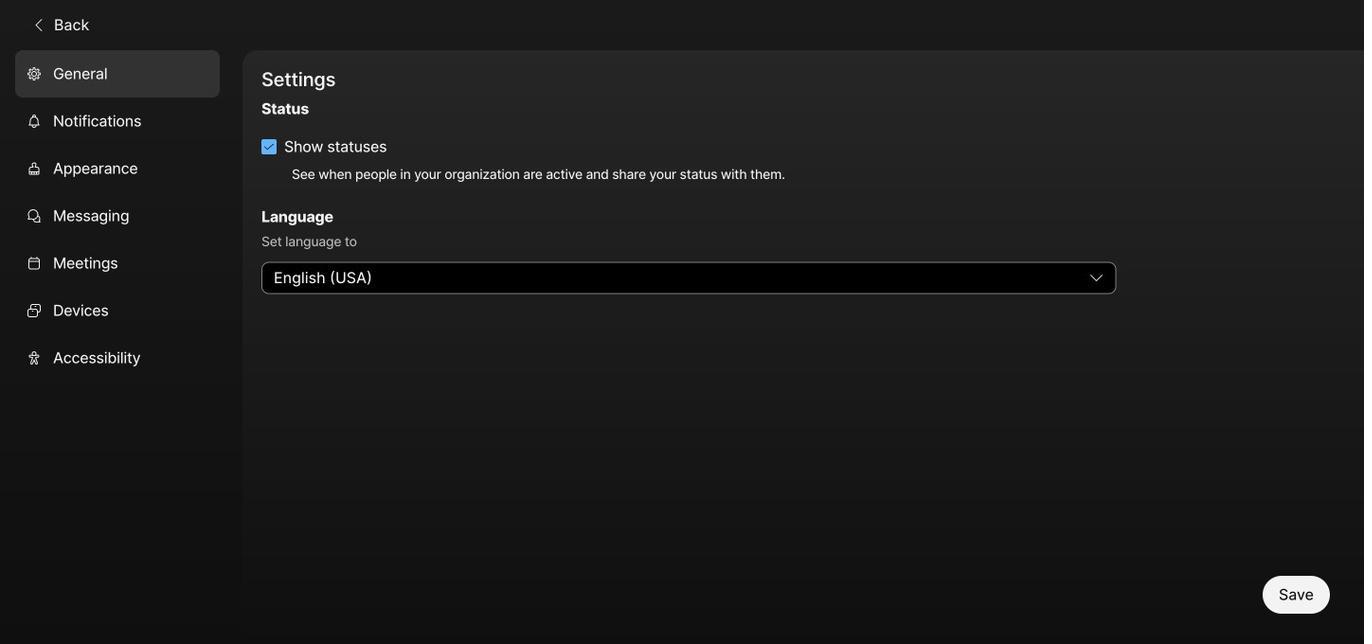 Task type: vqa. For each thing, say whether or not it's contained in the screenshot.
tab list
no



Task type: locate. For each thing, give the bounding box(es) containing it.
general tab
[[15, 50, 220, 97]]

notifications tab
[[15, 97, 220, 145]]

appearance tab
[[15, 145, 220, 192]]

meetings tab
[[15, 240, 220, 287]]

messaging tab
[[15, 192, 220, 240]]

devices tab
[[15, 287, 220, 334]]



Task type: describe. For each thing, give the bounding box(es) containing it.
accessibility tab
[[15, 334, 220, 382]]

settings navigation
[[0, 50, 243, 644]]



